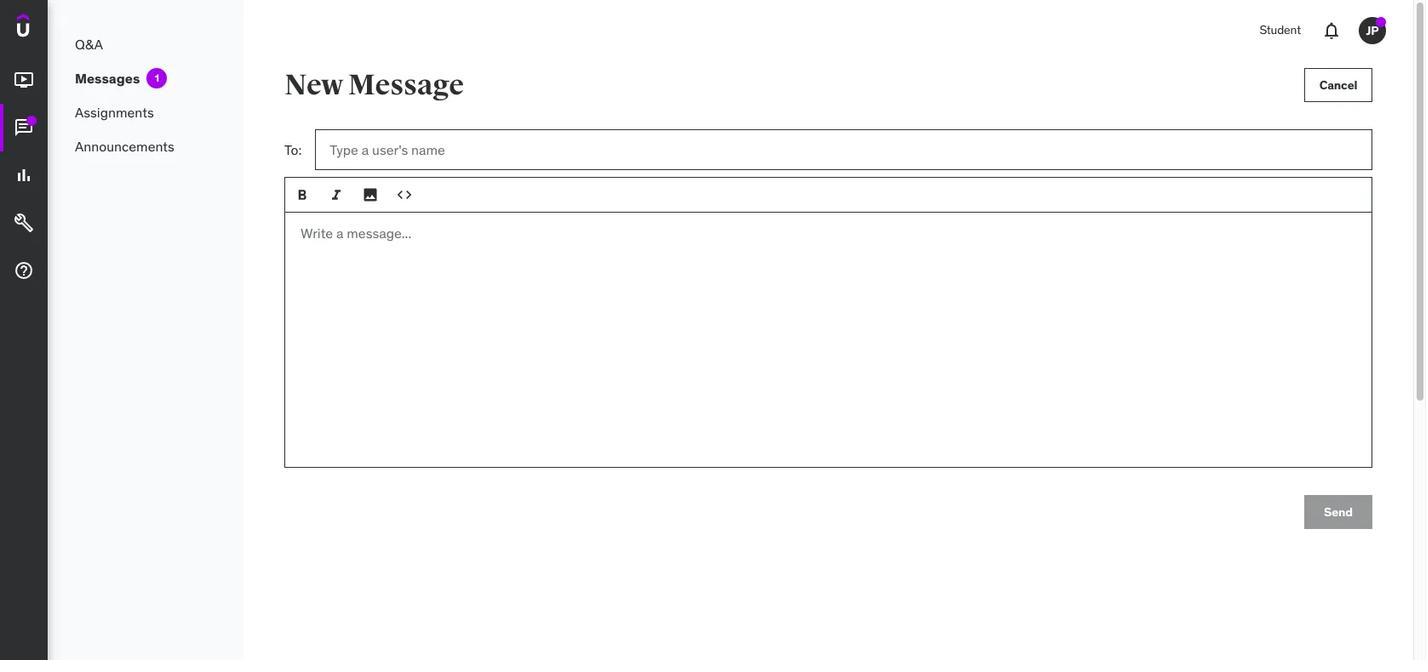 Task type: describe. For each thing, give the bounding box(es) containing it.
cancel
[[1320, 77, 1358, 92]]

udemy image
[[17, 14, 95, 43]]

1
[[155, 72, 159, 84]]

2 medium image from the top
[[14, 213, 34, 233]]

student
[[1260, 22, 1301, 38]]

student link
[[1250, 10, 1311, 51]]

1 medium image from the top
[[14, 118, 34, 138]]

announcements
[[75, 138, 174, 155]]

cancel link
[[1305, 68, 1373, 102]]

announcements link
[[48, 129, 244, 163]]

image image
[[362, 186, 379, 204]]

1 medium image from the top
[[14, 70, 34, 90]]

Type a user's name text field
[[315, 129, 1373, 170]]

q&a
[[75, 36, 103, 53]]



Task type: vqa. For each thing, say whether or not it's contained in the screenshot.
tab list containing Personal
no



Task type: locate. For each thing, give the bounding box(es) containing it.
new
[[284, 67, 343, 103]]

code image
[[396, 186, 413, 204]]

2 vertical spatial medium image
[[14, 261, 34, 281]]

to:
[[284, 141, 302, 158]]

0 vertical spatial medium image
[[14, 118, 34, 138]]

send
[[1324, 505, 1353, 520]]

jp link
[[1352, 10, 1393, 51]]

send button
[[1305, 496, 1373, 530]]

bold image
[[294, 186, 311, 204]]

q&a link
[[48, 27, 244, 61]]

you have alerts image
[[1376, 17, 1386, 27]]

0 vertical spatial medium image
[[14, 70, 34, 90]]

assignments
[[75, 104, 154, 121]]

italic image
[[328, 186, 345, 204]]

1 vertical spatial medium image
[[14, 165, 34, 186]]

medium image
[[14, 70, 34, 90], [14, 165, 34, 186]]

jp
[[1366, 23, 1379, 38]]

3 medium image from the top
[[14, 261, 34, 281]]

assignments link
[[48, 95, 244, 129]]

notifications image
[[1322, 20, 1342, 41]]

Write a message... text field
[[284, 213, 1373, 468]]

message
[[348, 67, 464, 103]]

messages
[[75, 70, 140, 87]]

1 vertical spatial medium image
[[14, 213, 34, 233]]

medium image
[[14, 118, 34, 138], [14, 213, 34, 233], [14, 261, 34, 281]]

2 medium image from the top
[[14, 165, 34, 186]]

new message
[[284, 67, 464, 103]]



